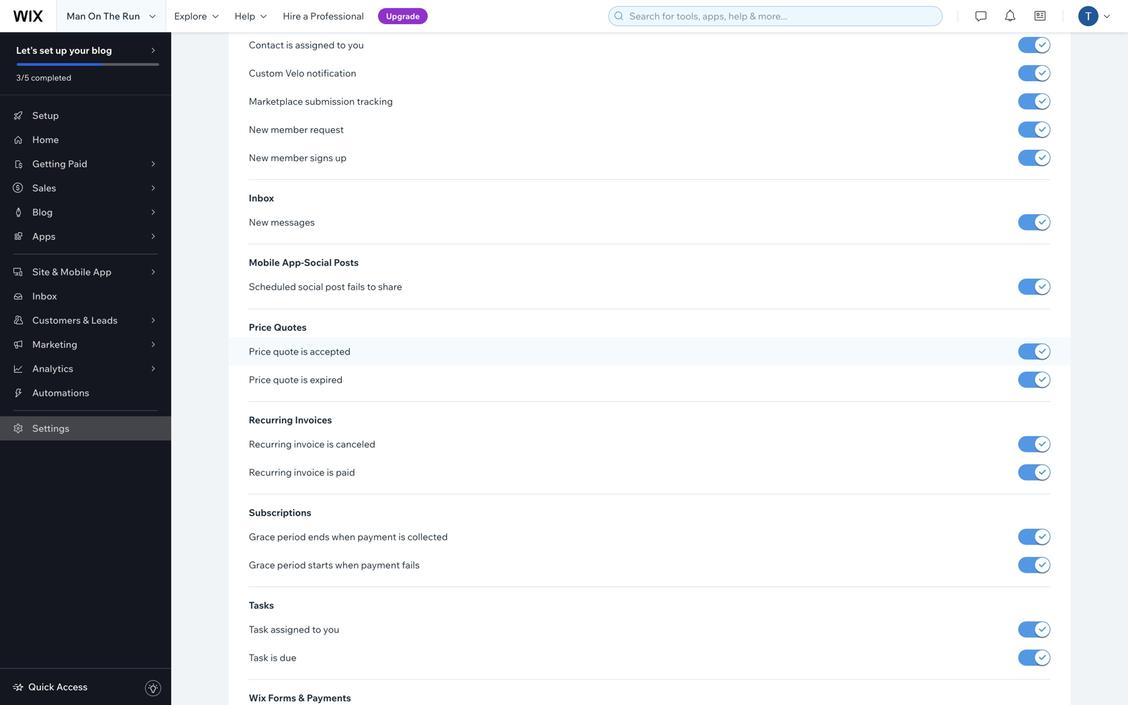 Task type: locate. For each thing, give the bounding box(es) containing it.
1 vertical spatial assigned
[[271, 624, 310, 636]]

2 member from the top
[[271, 152, 308, 164]]

0 vertical spatial payment
[[358, 531, 397, 543]]

1 horizontal spatial &
[[83, 314, 89, 326]]

0 horizontal spatial you
[[323, 624, 339, 636]]

price
[[249, 321, 272, 333], [249, 345, 271, 357], [249, 374, 271, 385]]

2 vertical spatial recurring
[[249, 466, 292, 478]]

2 vertical spatial &
[[298, 692, 305, 704]]

up right signs
[[335, 152, 347, 164]]

1 member from the top
[[271, 124, 308, 135]]

price for price quote is accepted
[[249, 345, 271, 357]]

new for new member signs up
[[249, 152, 269, 164]]

2 horizontal spatial to
[[367, 281, 376, 293]]

payment
[[358, 531, 397, 543], [361, 559, 400, 571]]

1 vertical spatial payment
[[361, 559, 400, 571]]

your
[[69, 44, 90, 56]]

0 vertical spatial member
[[271, 124, 308, 135]]

tasks
[[249, 600, 274, 611]]

0 vertical spatial up
[[55, 44, 67, 56]]

3/5 completed
[[16, 73, 71, 83]]

is left canceled
[[327, 438, 334, 450]]

0 vertical spatial you
[[348, 39, 364, 51]]

new left messages
[[249, 216, 269, 228]]

marketing button
[[0, 333, 171, 357]]

tracking
[[357, 95, 393, 107]]

member down new member request
[[271, 152, 308, 164]]

recurring up subscriptions on the left bottom of page
[[249, 466, 292, 478]]

hire a professional link
[[275, 0, 372, 32]]

payment down grace period ends when payment is collected
[[361, 559, 400, 571]]

completed
[[31, 73, 71, 83]]

recurring left invoices
[[249, 414, 293, 426]]

0 horizontal spatial to
[[312, 624, 321, 636]]

fails down 'collected'
[[402, 559, 420, 571]]

analytics button
[[0, 357, 171, 381]]

quote down price quote is accepted
[[273, 374, 299, 385]]

price left quotes at top left
[[249, 321, 272, 333]]

quote down quotes at top left
[[273, 345, 299, 357]]

leads
[[91, 314, 118, 326]]

member up new member signs up
[[271, 124, 308, 135]]

access
[[56, 681, 88, 693]]

1 horizontal spatial fails
[[402, 559, 420, 571]]

2 vertical spatial price
[[249, 374, 271, 385]]

you down the grace period starts when payment fails
[[323, 624, 339, 636]]

let's set up your blog
[[16, 44, 112, 56]]

3 recurring from the top
[[249, 466, 292, 478]]

recurring down recurring invoices at bottom
[[249, 438, 292, 450]]

3 new from the top
[[249, 216, 269, 228]]

1 price from the top
[[249, 321, 272, 333]]

invoice
[[294, 438, 325, 450], [294, 466, 325, 478]]

task left due
[[249, 652, 269, 664]]

share
[[378, 281, 402, 293]]

0 horizontal spatial up
[[55, 44, 67, 56]]

quote for expired
[[273, 374, 299, 385]]

up inside sidebar element
[[55, 44, 67, 56]]

task for task is due
[[249, 652, 269, 664]]

0 vertical spatial &
[[52, 266, 58, 278]]

accepted
[[310, 345, 351, 357]]

1 invoice from the top
[[294, 438, 325, 450]]

0 vertical spatial when
[[332, 531, 355, 543]]

when right "ends"
[[332, 531, 355, 543]]

ends
[[308, 531, 330, 543]]

a
[[303, 10, 308, 22]]

settings
[[32, 423, 69, 434]]

task down tasks at the bottom of page
[[249, 624, 269, 636]]

posts
[[334, 257, 359, 269]]

1 vertical spatial invoice
[[294, 466, 325, 478]]

1 recurring from the top
[[249, 414, 293, 426]]

site & mobile app button
[[0, 260, 171, 284]]

collected
[[408, 531, 448, 543]]

assigned up due
[[271, 624, 310, 636]]

1 vertical spatial grace
[[249, 559, 275, 571]]

customers & leads button
[[0, 308, 171, 333]]

1 period from the top
[[277, 531, 306, 543]]

0 vertical spatial fails
[[347, 281, 365, 293]]

& left the leads
[[83, 314, 89, 326]]

when for starts
[[335, 559, 359, 571]]

is left due
[[271, 652, 278, 664]]

grace for grace period ends when payment is collected
[[249, 531, 275, 543]]

0 vertical spatial quote
[[273, 345, 299, 357]]

mobile up "inbox" link
[[60, 266, 91, 278]]

1 vertical spatial period
[[277, 559, 306, 571]]

2 vertical spatial new
[[249, 216, 269, 228]]

sales button
[[0, 176, 171, 200]]

1 new from the top
[[249, 124, 269, 135]]

notification
[[307, 67, 356, 79]]

1 vertical spatial you
[[323, 624, 339, 636]]

0 vertical spatial grace
[[249, 531, 275, 543]]

0 vertical spatial price
[[249, 321, 272, 333]]

price down price quote is accepted
[[249, 374, 271, 385]]

fails
[[347, 281, 365, 293], [402, 559, 420, 571]]

new
[[249, 124, 269, 135], [249, 152, 269, 164], [249, 216, 269, 228]]

marketing
[[32, 339, 77, 350]]

recurring invoices
[[249, 414, 332, 426]]

when
[[332, 531, 355, 543], [335, 559, 359, 571]]

quote for accepted
[[273, 345, 299, 357]]

task is due
[[249, 652, 297, 664]]

is left expired
[[301, 374, 308, 385]]

1 vertical spatial task
[[249, 652, 269, 664]]

1 vertical spatial quote
[[273, 374, 299, 385]]

2 quote from the top
[[273, 374, 299, 385]]

grace
[[249, 531, 275, 543], [249, 559, 275, 571]]

mobile
[[249, 257, 280, 269], [60, 266, 91, 278]]

1 quote from the top
[[273, 345, 299, 357]]

2 period from the top
[[277, 559, 306, 571]]

& right forms
[[298, 692, 305, 704]]

1 vertical spatial when
[[335, 559, 359, 571]]

invoices
[[295, 414, 332, 426]]

velo
[[285, 67, 305, 79]]

0 vertical spatial period
[[277, 531, 306, 543]]

you
[[348, 39, 364, 51], [323, 624, 339, 636]]

mobile up scheduled
[[249, 257, 280, 269]]

new down marketplace
[[249, 124, 269, 135]]

member for request
[[271, 124, 308, 135]]

recurring for recurring invoice is canceled
[[249, 438, 292, 450]]

price down price quotes
[[249, 345, 271, 357]]

2 price from the top
[[249, 345, 271, 357]]

to left share
[[367, 281, 376, 293]]

fails right post
[[347, 281, 365, 293]]

new down new member request
[[249, 152, 269, 164]]

period left starts
[[277, 559, 306, 571]]

1 vertical spatial price
[[249, 345, 271, 357]]

price quote is accepted
[[249, 345, 351, 357]]

up right set
[[55, 44, 67, 56]]

social
[[298, 281, 323, 293]]

2 invoice from the top
[[294, 466, 325, 478]]

1 vertical spatial up
[[335, 152, 347, 164]]

0 horizontal spatial inbox
[[32, 290, 57, 302]]

2 grace from the top
[[249, 559, 275, 571]]

upgrade button
[[378, 8, 428, 24]]

payment left 'collected'
[[358, 531, 397, 543]]

period down subscriptions on the left bottom of page
[[277, 531, 306, 543]]

apps button
[[0, 224, 171, 249]]

period
[[277, 531, 306, 543], [277, 559, 306, 571]]

3 price from the top
[[249, 374, 271, 385]]

to down the professional
[[337, 39, 346, 51]]

& right site
[[52, 266, 58, 278]]

expired
[[310, 374, 343, 385]]

& for site
[[52, 266, 58, 278]]

quote
[[273, 345, 299, 357], [273, 374, 299, 385]]

you down the professional
[[348, 39, 364, 51]]

inbox down site
[[32, 290, 57, 302]]

assigned down hire a professional link
[[295, 39, 335, 51]]

up
[[55, 44, 67, 56], [335, 152, 347, 164]]

1 vertical spatial member
[[271, 152, 308, 164]]

price quote is expired
[[249, 374, 343, 385]]

is left accepted
[[301, 345, 308, 357]]

to
[[337, 39, 346, 51], [367, 281, 376, 293], [312, 624, 321, 636]]

submission
[[305, 95, 355, 107]]

0 vertical spatial new
[[249, 124, 269, 135]]

0 vertical spatial task
[[249, 624, 269, 636]]

the
[[103, 10, 120, 22]]

request
[[310, 124, 344, 135]]

grace down subscriptions on the left bottom of page
[[249, 531, 275, 543]]

0 horizontal spatial fails
[[347, 281, 365, 293]]

invoice down recurring invoice is canceled
[[294, 466, 325, 478]]

1 horizontal spatial inbox
[[249, 192, 274, 204]]

2 recurring from the top
[[249, 438, 292, 450]]

0 vertical spatial invoice
[[294, 438, 325, 450]]

task
[[249, 624, 269, 636], [249, 652, 269, 664]]

&
[[52, 266, 58, 278], [83, 314, 89, 326], [298, 692, 305, 704]]

new member request
[[249, 124, 344, 135]]

automations link
[[0, 381, 171, 405]]

1 vertical spatial inbox
[[32, 290, 57, 302]]

inbox up new messages
[[249, 192, 274, 204]]

0 vertical spatial recurring
[[249, 414, 293, 426]]

setup link
[[0, 103, 171, 128]]

1 vertical spatial &
[[83, 314, 89, 326]]

is
[[286, 39, 293, 51], [301, 345, 308, 357], [301, 374, 308, 385], [327, 438, 334, 450], [327, 466, 334, 478], [399, 531, 406, 543], [271, 652, 278, 664]]

0 horizontal spatial &
[[52, 266, 58, 278]]

2 task from the top
[[249, 652, 269, 664]]

getting
[[32, 158, 66, 170]]

contact
[[249, 39, 284, 51]]

grace up tasks at the bottom of page
[[249, 559, 275, 571]]

scheduled social post fails to share
[[249, 281, 402, 293]]

1 grace from the top
[[249, 531, 275, 543]]

help button
[[227, 0, 275, 32]]

2 new from the top
[[249, 152, 269, 164]]

app
[[93, 266, 112, 278]]

assigned
[[295, 39, 335, 51], [271, 624, 310, 636]]

invoice down invoices
[[294, 438, 325, 450]]

inbox inside sidebar element
[[32, 290, 57, 302]]

1 vertical spatial recurring
[[249, 438, 292, 450]]

when right starts
[[335, 559, 359, 571]]

payment for is
[[358, 531, 397, 543]]

social
[[304, 257, 332, 269]]

marketplace
[[249, 95, 303, 107]]

1 vertical spatial new
[[249, 152, 269, 164]]

1 task from the top
[[249, 624, 269, 636]]

inbox link
[[0, 284, 171, 308]]

0 horizontal spatial mobile
[[60, 266, 91, 278]]

to down starts
[[312, 624, 321, 636]]

0 vertical spatial to
[[337, 39, 346, 51]]

sidebar element
[[0, 32, 171, 705]]



Task type: describe. For each thing, give the bounding box(es) containing it.
contact is assigned to you
[[249, 39, 364, 51]]

0 vertical spatial inbox
[[249, 192, 274, 204]]

due
[[280, 652, 297, 664]]

1 horizontal spatial up
[[335, 152, 347, 164]]

2 horizontal spatial &
[[298, 692, 305, 704]]

let's
[[16, 44, 37, 56]]

messages
[[271, 216, 315, 228]]

customers & leads
[[32, 314, 118, 326]]

3/5
[[16, 73, 29, 83]]

1 horizontal spatial mobile
[[249, 257, 280, 269]]

recurring for recurring invoice is paid
[[249, 466, 292, 478]]

subscriptions
[[249, 507, 312, 519]]

professional
[[310, 10, 364, 22]]

when for ends
[[332, 531, 355, 543]]

canceled
[[336, 438, 376, 450]]

hire
[[283, 10, 301, 22]]

wix forms & payments
[[249, 692, 351, 704]]

scheduled
[[249, 281, 296, 293]]

marketplace submission tracking
[[249, 95, 393, 107]]

1 vertical spatial to
[[367, 281, 376, 293]]

price for price quotes
[[249, 321, 272, 333]]

recurring invoice is paid
[[249, 466, 355, 478]]

getting paid
[[32, 158, 87, 170]]

app-
[[282, 257, 304, 269]]

member for signs
[[271, 152, 308, 164]]

invoice for paid
[[294, 466, 325, 478]]

mobile inside dropdown button
[[60, 266, 91, 278]]

settings link
[[0, 417, 171, 441]]

custom
[[249, 67, 283, 79]]

apps
[[32, 230, 56, 242]]

blog
[[92, 44, 112, 56]]

is left paid
[[327, 466, 334, 478]]

0 vertical spatial assigned
[[295, 39, 335, 51]]

getting paid button
[[0, 152, 171, 176]]

is right contact
[[286, 39, 293, 51]]

help
[[235, 10, 255, 22]]

explore
[[174, 10, 207, 22]]

post
[[325, 281, 345, 293]]

wix
[[249, 692, 266, 704]]

forms
[[268, 692, 296, 704]]

Search for tools, apps, help & more... field
[[626, 7, 939, 26]]

setup
[[32, 110, 59, 121]]

signs
[[310, 152, 333, 164]]

recurring invoice is canceled
[[249, 438, 376, 450]]

1 horizontal spatial to
[[337, 39, 346, 51]]

home link
[[0, 128, 171, 152]]

price quotes
[[249, 321, 307, 333]]

new messages
[[249, 216, 315, 228]]

recurring for recurring invoices
[[249, 414, 293, 426]]

price for price quote is expired
[[249, 374, 271, 385]]

grace period starts when payment fails
[[249, 559, 420, 571]]

custom velo notification
[[249, 67, 356, 79]]

grace period ends when payment is collected
[[249, 531, 448, 543]]

task assigned to you
[[249, 624, 339, 636]]

1 vertical spatial fails
[[402, 559, 420, 571]]

set
[[39, 44, 53, 56]]

upgrade
[[386, 11, 420, 21]]

paid
[[336, 466, 355, 478]]

new member signs up
[[249, 152, 347, 164]]

grace for grace period starts when payment fails
[[249, 559, 275, 571]]

blog
[[32, 206, 53, 218]]

hire a professional
[[283, 10, 364, 22]]

man
[[67, 10, 86, 22]]

payments
[[307, 692, 351, 704]]

new for new member request
[[249, 124, 269, 135]]

period for ends
[[277, 531, 306, 543]]

quick access button
[[12, 681, 88, 693]]

invoice for canceled
[[294, 438, 325, 450]]

home
[[32, 134, 59, 145]]

site
[[32, 266, 50, 278]]

man on the run
[[67, 10, 140, 22]]

& for customers
[[83, 314, 89, 326]]

blog button
[[0, 200, 171, 224]]

site & mobile app
[[32, 266, 112, 278]]

payment for fails
[[361, 559, 400, 571]]

on
[[88, 10, 101, 22]]

customers
[[32, 314, 81, 326]]

period for starts
[[277, 559, 306, 571]]

starts
[[308, 559, 333, 571]]

is left 'collected'
[[399, 531, 406, 543]]

2 vertical spatial to
[[312, 624, 321, 636]]

paid
[[68, 158, 87, 170]]

quotes
[[274, 321, 307, 333]]

run
[[122, 10, 140, 22]]

task for task assigned to you
[[249, 624, 269, 636]]

automations
[[32, 387, 89, 399]]

quick
[[28, 681, 54, 693]]

quick access
[[28, 681, 88, 693]]

1 horizontal spatial you
[[348, 39, 364, 51]]

mobile app-social posts
[[249, 257, 359, 269]]

new for new messages
[[249, 216, 269, 228]]



